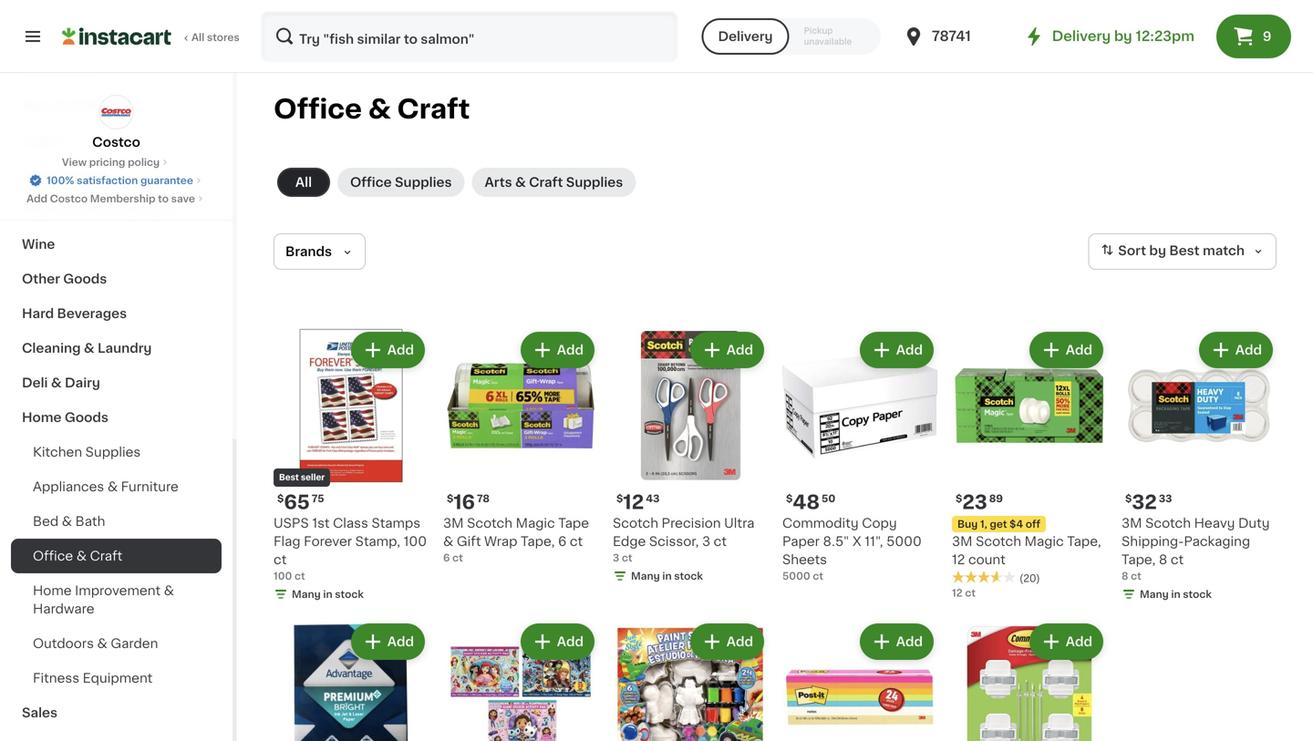 Task type: describe. For each thing, give the bounding box(es) containing it.
save
[[171, 194, 195, 204]]

$ for 16
[[447, 494, 454, 504]]

all stores link
[[62, 11, 241, 62]]

other goods link
[[11, 262, 222, 296]]

buy
[[958, 520, 978, 530]]

0 vertical spatial 5000
[[887, 535, 922, 548]]

home goods link
[[11, 400, 222, 435]]

appliances & furniture link
[[11, 470, 222, 504]]

& up office supplies
[[368, 96, 391, 122]]

instacart logo image
[[62, 26, 171, 47]]

cleaning & laundry link
[[11, 331, 222, 366]]

outdoors
[[33, 638, 94, 650]]

office supplies
[[350, 176, 452, 189]]

1 horizontal spatial 100
[[404, 535, 427, 548]]

stores
[[207, 32, 240, 42]]

off
[[1026, 520, 1041, 530]]

8.5"
[[823, 535, 850, 548]]

wine
[[22, 238, 55, 251]]

bed & bath
[[33, 515, 105, 528]]

scissor,
[[649, 535, 699, 548]]

many in stock for 32
[[1140, 590, 1212, 600]]

all stores
[[192, 32, 240, 42]]

$ for 12
[[617, 494, 623, 504]]

outdoors & garden
[[33, 638, 158, 650]]

beer
[[22, 99, 53, 112]]

in for 65
[[323, 590, 333, 600]]

1 horizontal spatial 3
[[702, 535, 711, 548]]

membership
[[90, 194, 156, 204]]

cider
[[70, 99, 106, 112]]

delivery by 12:23pm
[[1053, 30, 1195, 43]]

home improvement & hardware link
[[11, 574, 222, 627]]

health & personal care
[[22, 203, 175, 216]]

forever
[[304, 535, 352, 548]]

all link
[[277, 168, 330, 197]]

goods for paper goods
[[64, 169, 107, 182]]

& left garden
[[97, 638, 107, 650]]

hard beverages
[[22, 307, 127, 320]]

many in stock for 65
[[292, 590, 364, 600]]

0 horizontal spatial 100
[[274, 572, 292, 582]]

& down the bath
[[76, 550, 87, 563]]

hard
[[22, 307, 54, 320]]

100% satisfaction guarantee
[[47, 176, 193, 186]]

product group containing 12
[[613, 328, 768, 587]]

& inside the home improvement & hardware
[[164, 585, 174, 598]]

delivery for delivery by 12:23pm
[[1053, 30, 1111, 43]]

beer & cider link
[[11, 88, 222, 123]]

$ 12 43
[[617, 493, 660, 512]]

view
[[62, 157, 87, 167]]

all for all
[[295, 176, 312, 189]]

0 horizontal spatial 3
[[613, 553, 620, 563]]

0 vertical spatial office & craft
[[274, 96, 470, 122]]

deli & dairy link
[[11, 366, 222, 400]]

many for 65
[[292, 590, 321, 600]]

78741
[[932, 30, 971, 43]]

in for 12
[[663, 572, 672, 582]]

costco logo image
[[99, 95, 134, 130]]

2 vertical spatial office
[[33, 550, 73, 563]]

office & craft link
[[11, 539, 222, 574]]

$ 32 33
[[1126, 493, 1173, 512]]

$ for 23
[[956, 494, 963, 504]]

2 vertical spatial 12
[[952, 588, 963, 598]]

many for 12
[[631, 572, 660, 582]]

heavy
[[1195, 517, 1236, 530]]

copy
[[862, 517, 897, 530]]

bath
[[75, 515, 105, 528]]

in for 32
[[1172, 590, 1181, 600]]

add costco membership to save
[[27, 194, 195, 204]]

50
[[822, 494, 836, 504]]

appliances & furniture
[[33, 481, 179, 494]]

9 button
[[1217, 15, 1292, 58]]

stamps
[[372, 517, 421, 530]]

& up bed & bath link
[[108, 481, 118, 494]]

75
[[312, 494, 324, 504]]

23
[[963, 493, 988, 512]]

3m scotch magic tape & gift wrap tape, 6 ct 6 ct
[[443, 517, 589, 563]]

0 horizontal spatial paper
[[22, 169, 60, 182]]

wine link
[[11, 227, 222, 262]]

best for best seller
[[279, 474, 299, 482]]

liquor link
[[11, 123, 222, 158]]

shipping-
[[1122, 535, 1184, 548]]

ct inside commodity copy paper 8.5" x 11", 5000 sheets 5000 ct
[[813, 572, 824, 582]]

3m for 3m scotch heavy duty shipping-packaging tape, 8 ct 8 ct
[[1122, 517, 1143, 530]]

electronics
[[22, 65, 96, 78]]

health & personal care link
[[11, 192, 222, 227]]

stamp,
[[355, 535, 400, 548]]

to
[[158, 194, 169, 204]]

sheets
[[783, 554, 827, 566]]

100%
[[47, 176, 74, 186]]

appliances
[[33, 481, 104, 494]]

satisfaction
[[77, 176, 138, 186]]

supplies for office supplies
[[395, 176, 452, 189]]

magic for tape
[[516, 517, 555, 530]]

& right bed
[[62, 515, 72, 528]]

paper goods
[[22, 169, 107, 182]]

furniture
[[121, 481, 179, 494]]

goods for other goods
[[63, 273, 107, 286]]

best seller
[[279, 474, 325, 482]]

0 horizontal spatial 8
[[1122, 572, 1129, 582]]

arts & craft supplies link
[[472, 168, 636, 197]]

3m scotch magic tape, 12 count
[[952, 535, 1102, 566]]

costco link
[[92, 95, 140, 151]]

1 horizontal spatial costco
[[92, 136, 140, 149]]

16
[[454, 493, 475, 512]]

100% satisfaction guarantee button
[[28, 170, 204, 188]]

paper inside commodity copy paper 8.5" x 11", 5000 sheets 5000 ct
[[783, 535, 820, 548]]

x
[[853, 535, 862, 548]]

43
[[646, 494, 660, 504]]

add costco membership to save link
[[27, 192, 206, 206]]

wrap
[[484, 535, 518, 548]]

other goods
[[22, 273, 107, 286]]

many in stock for 12
[[631, 572, 703, 582]]

packaging
[[1184, 535, 1251, 548]]

$ 23 89
[[956, 493, 1003, 512]]

bed & bath link
[[11, 504, 222, 539]]

brands
[[286, 245, 332, 258]]

scotch for 3m scotch heavy duty shipping-packaging tape, 8 ct 8 ct
[[1146, 517, 1191, 530]]

scotch inside scotch precision ultra edge scissor, 3 ct 3 ct
[[613, 517, 659, 530]]

fitness
[[33, 672, 79, 685]]

liquor
[[22, 134, 64, 147]]

other
[[22, 273, 60, 286]]

beer & cider
[[22, 99, 106, 112]]

78741 button
[[903, 11, 1013, 62]]

& right arts
[[515, 176, 526, 189]]



Task type: locate. For each thing, give the bounding box(es) containing it.
1,
[[981, 520, 988, 530]]

office right all "link"
[[350, 176, 392, 189]]

$ for 32
[[1126, 494, 1132, 504]]

4 $ from the left
[[786, 494, 793, 504]]

craft up office supplies
[[397, 96, 470, 122]]

2 horizontal spatial many in stock
[[1140, 590, 1212, 600]]

12 left count
[[952, 554, 966, 566]]

1 horizontal spatial 8
[[1159, 554, 1168, 566]]

$ 65 75
[[277, 493, 324, 512]]

usps
[[274, 517, 309, 530]]

costco inside add costco membership to save link
[[50, 194, 88, 204]]

3m for 3m scotch magic tape & gift wrap tape, 6 ct 6 ct
[[443, 517, 464, 530]]

home for home goods
[[22, 411, 62, 424]]

$ 16 78
[[447, 493, 490, 512]]

None search field
[[261, 11, 678, 62]]

improvement
[[75, 585, 161, 598]]

0 vertical spatial 6
[[558, 535, 567, 548]]

$ inside $ 32 33
[[1126, 494, 1132, 504]]

3 down the edge
[[613, 553, 620, 563]]

magic for tape,
[[1025, 535, 1064, 548]]

$4
[[1010, 520, 1024, 530]]

1 horizontal spatial office & craft
[[274, 96, 470, 122]]

magic inside the 3m scotch magic tape, 12 count
[[1025, 535, 1064, 548]]

fitness equipment link
[[11, 661, 222, 696]]

1 horizontal spatial in
[[663, 572, 672, 582]]

many in stock
[[631, 572, 703, 582], [292, 590, 364, 600], [1140, 590, 1212, 600]]

many in stock down usps 1st class stamps flag forever stamp, 100 ct 100 ct
[[292, 590, 364, 600]]

supplies
[[395, 176, 452, 189], [566, 176, 623, 189], [85, 446, 141, 459]]

commodity
[[783, 517, 859, 530]]

stock for 32
[[1183, 590, 1212, 600]]

office & craft down bed & bath
[[33, 550, 123, 563]]

stock for 65
[[335, 590, 364, 600]]

delivery inside button
[[718, 30, 773, 43]]

6 $ from the left
[[1126, 494, 1132, 504]]

1 vertical spatial office & craft
[[33, 550, 123, 563]]

1 horizontal spatial all
[[295, 176, 312, 189]]

scotch for 3m scotch magic tape & gift wrap tape, 6 ct 6 ct
[[467, 517, 513, 530]]

home down deli on the left of page
[[22, 411, 62, 424]]

view pricing policy
[[62, 157, 160, 167]]

by for sort
[[1150, 245, 1167, 257]]

11",
[[865, 535, 884, 548]]

0 horizontal spatial magic
[[516, 517, 555, 530]]

brands button
[[274, 234, 366, 270]]

personal
[[83, 203, 140, 216]]

100 down flag
[[274, 572, 292, 582]]

12
[[623, 493, 644, 512], [952, 554, 966, 566], [952, 588, 963, 598]]

0 vertical spatial home
[[22, 411, 62, 424]]

3
[[702, 535, 711, 548], [613, 553, 620, 563]]

2 horizontal spatial craft
[[529, 176, 563, 189]]

0 vertical spatial by
[[1115, 30, 1133, 43]]

ultra
[[724, 517, 755, 530]]

1 vertical spatial home
[[33, 585, 72, 598]]

beverages
[[57, 307, 127, 320]]

delivery for delivery
[[718, 30, 773, 43]]

tape, right wrap
[[521, 535, 555, 548]]

stock down scotch precision ultra edge scissor, 3 ct 3 ct
[[674, 572, 703, 582]]

1 horizontal spatial paper
[[783, 535, 820, 548]]

best
[[1170, 245, 1200, 257], [279, 474, 299, 482]]

0 horizontal spatial craft
[[90, 550, 123, 563]]

9
[[1263, 30, 1272, 43]]

in
[[663, 572, 672, 582], [323, 590, 333, 600], [1172, 590, 1181, 600]]

1 vertical spatial paper
[[783, 535, 820, 548]]

scotch inside 3m scotch heavy duty shipping-packaging tape, 8 ct 8 ct
[[1146, 517, 1191, 530]]

0 vertical spatial goods
[[64, 169, 107, 182]]

home inside the home improvement & hardware
[[33, 585, 72, 598]]

2 horizontal spatial many
[[1140, 590, 1169, 600]]

& inside 3m scotch magic tape & gift wrap tape, 6 ct 6 ct
[[443, 535, 454, 548]]

cleaning
[[22, 342, 81, 355]]

78
[[477, 494, 490, 504]]

$ inside $ 12 43
[[617, 494, 623, 504]]

5000
[[887, 535, 922, 548], [783, 572, 811, 582]]

by inside field
[[1150, 245, 1167, 257]]

many down the edge
[[631, 572, 660, 582]]

tape, inside the 3m scotch magic tape, 12 count
[[1068, 535, 1102, 548]]

tape
[[559, 517, 589, 530]]

1 vertical spatial magic
[[1025, 535, 1064, 548]]

all for all stores
[[192, 32, 205, 42]]

33
[[1159, 494, 1173, 504]]

2 horizontal spatial 3m
[[1122, 517, 1143, 530]]

$ left 33 at bottom right
[[1126, 494, 1132, 504]]

scotch for 3m scotch magic tape, 12 count
[[976, 535, 1022, 548]]

3 $ from the left
[[617, 494, 623, 504]]

arts
[[485, 176, 512, 189]]

product group containing 32
[[1122, 328, 1277, 606]]

product group containing 23
[[952, 328, 1107, 601]]

paper down liquor
[[22, 169, 60, 182]]

1 vertical spatial goods
[[63, 273, 107, 286]]

$ 48 50
[[786, 493, 836, 512]]

tape, down shipping-
[[1122, 554, 1156, 566]]

1 horizontal spatial 3m
[[952, 535, 973, 548]]

2 horizontal spatial stock
[[1183, 590, 1212, 600]]

in down usps 1st class stamps flag forever stamp, 100 ct 100 ct
[[323, 590, 333, 600]]

scotch inside 3m scotch magic tape & gift wrap tape, 6 ct 6 ct
[[467, 517, 513, 530]]

0 vertical spatial 8
[[1159, 554, 1168, 566]]

delivery by 12:23pm link
[[1023, 26, 1195, 47]]

best for best match
[[1170, 245, 1200, 257]]

by right sort
[[1150, 245, 1167, 257]]

1 vertical spatial craft
[[529, 176, 563, 189]]

1 horizontal spatial tape,
[[1068, 535, 1102, 548]]

many down flag
[[292, 590, 321, 600]]

1 vertical spatial 12
[[952, 554, 966, 566]]

arts & craft supplies
[[485, 176, 623, 189]]

$ up usps in the left bottom of the page
[[277, 494, 284, 504]]

duty
[[1239, 517, 1270, 530]]

0 horizontal spatial office & craft
[[33, 550, 123, 563]]

0 horizontal spatial 6
[[443, 553, 450, 563]]

6 down tape
[[558, 535, 567, 548]]

paper up sheets on the right bottom of the page
[[783, 535, 820, 548]]

home inside 'link'
[[22, 411, 62, 424]]

3m inside 3m scotch magic tape & gift wrap tape, 6 ct 6 ct
[[443, 517, 464, 530]]

0 vertical spatial costco
[[92, 136, 140, 149]]

1 horizontal spatial delivery
[[1053, 30, 1111, 43]]

3 down precision
[[702, 535, 711, 548]]

12 down buy
[[952, 588, 963, 598]]

1 vertical spatial 100
[[274, 572, 292, 582]]

1 vertical spatial by
[[1150, 245, 1167, 257]]

Best match Sort by field
[[1089, 234, 1277, 270]]

0 horizontal spatial supplies
[[85, 446, 141, 459]]

89
[[990, 494, 1003, 504]]

by
[[1115, 30, 1133, 43], [1150, 245, 1167, 257]]

home goods
[[22, 411, 108, 424]]

1 vertical spatial 6
[[443, 553, 450, 563]]

1 horizontal spatial many in stock
[[631, 572, 703, 582]]

3m
[[443, 517, 464, 530], [1122, 517, 1143, 530], [952, 535, 973, 548]]

5000 right 11",
[[887, 535, 922, 548]]

2 horizontal spatial tape,
[[1122, 554, 1156, 566]]

$
[[277, 494, 284, 504], [447, 494, 454, 504], [617, 494, 623, 504], [786, 494, 793, 504], [956, 494, 963, 504], [1126, 494, 1132, 504]]

1 horizontal spatial best
[[1170, 245, 1200, 257]]

1 vertical spatial office
[[350, 176, 392, 189]]

deli & dairy
[[22, 377, 100, 390]]

home
[[22, 411, 62, 424], [33, 585, 72, 598]]

2 horizontal spatial in
[[1172, 590, 1181, 600]]

0 horizontal spatial tape,
[[521, 535, 555, 548]]

12 inside the 3m scotch magic tape, 12 count
[[952, 554, 966, 566]]

home for home improvement & hardware
[[33, 585, 72, 598]]

1 horizontal spatial supplies
[[395, 176, 452, 189]]

$ inside $ 48 50
[[786, 494, 793, 504]]

0 vertical spatial best
[[1170, 245, 1200, 257]]

0 vertical spatial paper
[[22, 169, 60, 182]]

supplies for kitchen supplies
[[85, 446, 141, 459]]

1 $ from the left
[[277, 494, 284, 504]]

office & craft
[[274, 96, 470, 122], [33, 550, 123, 563]]

craft down bed & bath link
[[90, 550, 123, 563]]

0 horizontal spatial all
[[192, 32, 205, 42]]

0 horizontal spatial many in stock
[[292, 590, 364, 600]]

all
[[192, 32, 205, 42], [295, 176, 312, 189]]

1 horizontal spatial by
[[1150, 245, 1167, 257]]

scotch inside the 3m scotch magic tape, 12 count
[[976, 535, 1022, 548]]

12:23pm
[[1136, 30, 1195, 43]]

laundry
[[98, 342, 152, 355]]

many in stock down 3m scotch heavy duty shipping-packaging tape, 8 ct 8 ct
[[1140, 590, 1212, 600]]

office up all "link"
[[274, 96, 362, 122]]

all up "brands"
[[295, 176, 312, 189]]

1 horizontal spatial stock
[[674, 572, 703, 582]]

magic left tape
[[516, 517, 555, 530]]

0 vertical spatial craft
[[397, 96, 470, 122]]

scotch up wrap
[[467, 517, 513, 530]]

cleaning & laundry
[[22, 342, 152, 355]]

class
[[333, 517, 368, 530]]

hard beverages link
[[11, 296, 222, 331]]

product group containing 16
[[443, 328, 598, 566]]

3m for 3m scotch magic tape, 12 count
[[952, 535, 973, 548]]

0 horizontal spatial 3m
[[443, 517, 464, 530]]

costco up view pricing policy link
[[92, 136, 140, 149]]

0 horizontal spatial many
[[292, 590, 321, 600]]

0 horizontal spatial costco
[[50, 194, 88, 204]]

goods inside other goods link
[[63, 273, 107, 286]]

1 vertical spatial all
[[295, 176, 312, 189]]

many in stock down scissor,
[[631, 572, 703, 582]]

$ up buy
[[956, 494, 963, 504]]

$ left 50
[[786, 494, 793, 504]]

delivery button
[[702, 18, 790, 55]]

stock down usps 1st class stamps flag forever stamp, 100 ct 100 ct
[[335, 590, 364, 600]]

craft right arts
[[529, 176, 563, 189]]

$ for 65
[[277, 494, 284, 504]]

5000 down sheets on the right bottom of the page
[[783, 572, 811, 582]]

2 horizontal spatial supplies
[[566, 176, 623, 189]]

goods up the kitchen supplies on the left of the page
[[65, 411, 108, 424]]

3m inside the 3m scotch magic tape, 12 count
[[952, 535, 973, 548]]

product group containing 48
[[783, 328, 938, 584]]

best match
[[1170, 245, 1245, 257]]

goods up beverages
[[63, 273, 107, 286]]

match
[[1203, 245, 1245, 257]]

$ for 48
[[786, 494, 793, 504]]

& down beverages
[[84, 342, 94, 355]]

6 down $ 16 78
[[443, 553, 450, 563]]

100 down stamps
[[404, 535, 427, 548]]

1 horizontal spatial magic
[[1025, 535, 1064, 548]]

0 horizontal spatial in
[[323, 590, 333, 600]]

in down scissor,
[[663, 572, 672, 582]]

0 vertical spatial 12
[[623, 493, 644, 512]]

$ inside $ 23 89
[[956, 494, 963, 504]]

policy
[[128, 157, 160, 167]]

goods inside home goods 'link'
[[65, 411, 108, 424]]

all left stores
[[192, 32, 205, 42]]

1 vertical spatial best
[[279, 474, 299, 482]]

best left seller
[[279, 474, 299, 482]]

stock for 12
[[674, 572, 703, 582]]

add button
[[353, 334, 423, 367], [522, 334, 593, 367], [692, 334, 763, 367], [862, 334, 932, 367], [1032, 334, 1102, 367], [1201, 334, 1272, 367], [353, 626, 423, 659], [522, 626, 593, 659], [692, 626, 763, 659], [862, 626, 932, 659], [1032, 626, 1102, 659]]

0 vertical spatial 3
[[702, 535, 711, 548]]

by left 12:23pm
[[1115, 30, 1133, 43]]

scotch
[[467, 517, 513, 530], [613, 517, 659, 530], [1146, 517, 1191, 530], [976, 535, 1022, 548]]

2 $ from the left
[[447, 494, 454, 504]]

service type group
[[702, 18, 881, 55]]

paper goods link
[[11, 158, 222, 192]]

0 vertical spatial magic
[[516, 517, 555, 530]]

$ inside $ 16 78
[[447, 494, 454, 504]]

deli
[[22, 377, 48, 390]]

scotch up the edge
[[613, 517, 659, 530]]

stock
[[674, 572, 703, 582], [335, 590, 364, 600], [1183, 590, 1212, 600]]

0 horizontal spatial delivery
[[718, 30, 773, 43]]

(20)
[[1020, 574, 1041, 584]]

0 vertical spatial 100
[[404, 535, 427, 548]]

48
[[793, 493, 820, 512]]

1 vertical spatial 8
[[1122, 572, 1129, 582]]

product group containing 65
[[274, 328, 429, 606]]

Search field
[[263, 13, 676, 60]]

100
[[404, 535, 427, 548], [274, 572, 292, 582]]

& right deli on the left of page
[[51, 377, 62, 390]]

tape, inside 3m scotch heavy duty shipping-packaging tape, 8 ct 8 ct
[[1122, 554, 1156, 566]]

&
[[368, 96, 391, 122], [56, 99, 67, 112], [515, 176, 526, 189], [69, 203, 79, 216], [84, 342, 94, 355], [51, 377, 62, 390], [108, 481, 118, 494], [62, 515, 72, 528], [443, 535, 454, 548], [76, 550, 87, 563], [164, 585, 174, 598], [97, 638, 107, 650]]

1 vertical spatial 3
[[613, 553, 620, 563]]

tape, left shipping-
[[1068, 535, 1102, 548]]

goods for home goods
[[65, 411, 108, 424]]

stock down 3m scotch heavy duty shipping-packaging tape, 8 ct 8 ct
[[1183, 590, 1212, 600]]

scotch precision ultra edge scissor, 3 ct 3 ct
[[613, 517, 755, 563]]

electronics link
[[11, 54, 222, 88]]

1 vertical spatial costco
[[50, 194, 88, 204]]

magic down off
[[1025, 535, 1064, 548]]

kitchen supplies link
[[11, 435, 222, 470]]

guarantee
[[140, 176, 193, 186]]

★★★★★
[[952, 571, 1016, 584], [952, 571, 1016, 584]]

3m down buy
[[952, 535, 973, 548]]

0 vertical spatial all
[[192, 32, 205, 42]]

$ left 78
[[447, 494, 454, 504]]

office & craft up office supplies
[[274, 96, 470, 122]]

1 horizontal spatial craft
[[397, 96, 470, 122]]

1 vertical spatial 5000
[[783, 572, 811, 582]]

health
[[22, 203, 66, 216]]

home up hardware
[[33, 585, 72, 598]]

0 horizontal spatial by
[[1115, 30, 1133, 43]]

goods down view
[[64, 169, 107, 182]]

by for delivery
[[1115, 30, 1133, 43]]

magic inside 3m scotch magic tape & gift wrap tape, 6 ct 6 ct
[[516, 517, 555, 530]]

in down 3m scotch heavy duty shipping-packaging tape, 8 ct 8 ct
[[1172, 590, 1181, 600]]

0 horizontal spatial best
[[279, 474, 299, 482]]

garden
[[111, 638, 158, 650]]

kitchen supplies
[[33, 446, 141, 459]]

2 vertical spatial goods
[[65, 411, 108, 424]]

costco down 100%
[[50, 194, 88, 204]]

seller
[[301, 474, 325, 482]]

best inside field
[[1170, 245, 1200, 257]]

12 left 43
[[623, 493, 644, 512]]

office down bed
[[33, 550, 73, 563]]

0 horizontal spatial 5000
[[783, 572, 811, 582]]

5 $ from the left
[[956, 494, 963, 504]]

1 horizontal spatial 5000
[[887, 535, 922, 548]]

count
[[969, 554, 1006, 566]]

many down shipping-
[[1140, 590, 1169, 600]]

3m down 32
[[1122, 517, 1143, 530]]

product group
[[274, 328, 429, 606], [443, 328, 598, 566], [613, 328, 768, 587], [783, 328, 938, 584], [952, 328, 1107, 601], [1122, 328, 1277, 606], [274, 620, 429, 742], [443, 620, 598, 742], [613, 620, 768, 742], [783, 620, 938, 742], [952, 620, 1107, 742]]

$ inside $ 65 75
[[277, 494, 284, 504]]

& right improvement
[[164, 585, 174, 598]]

all inside "link"
[[295, 176, 312, 189]]

scotch down get
[[976, 535, 1022, 548]]

best left match
[[1170, 245, 1200, 257]]

delivery
[[1053, 30, 1111, 43], [718, 30, 773, 43]]

& left gift
[[443, 535, 454, 548]]

scotch up shipping-
[[1146, 517, 1191, 530]]

2 vertical spatial craft
[[90, 550, 123, 563]]

bed
[[33, 515, 59, 528]]

many for 32
[[1140, 590, 1169, 600]]

& right 'beer'
[[56, 99, 67, 112]]

1 horizontal spatial 6
[[558, 535, 567, 548]]

3m inside 3m scotch heavy duty shipping-packaging tape, 8 ct 8 ct
[[1122, 517, 1143, 530]]

0 vertical spatial office
[[274, 96, 362, 122]]

0 horizontal spatial stock
[[335, 590, 364, 600]]

3m down the 16
[[443, 517, 464, 530]]

1st
[[312, 517, 330, 530]]

tape, inside 3m scotch magic tape & gift wrap tape, 6 ct 6 ct
[[521, 535, 555, 548]]

tape,
[[521, 535, 555, 548], [1068, 535, 1102, 548], [1122, 554, 1156, 566]]

goods inside paper goods link
[[64, 169, 107, 182]]

add inside add costco membership to save link
[[27, 194, 47, 204]]

$ left 43
[[617, 494, 623, 504]]

1 horizontal spatial many
[[631, 572, 660, 582]]

& right "health"
[[69, 203, 79, 216]]



Task type: vqa. For each thing, say whether or not it's contained in the screenshot.
Again in the left of the page
no



